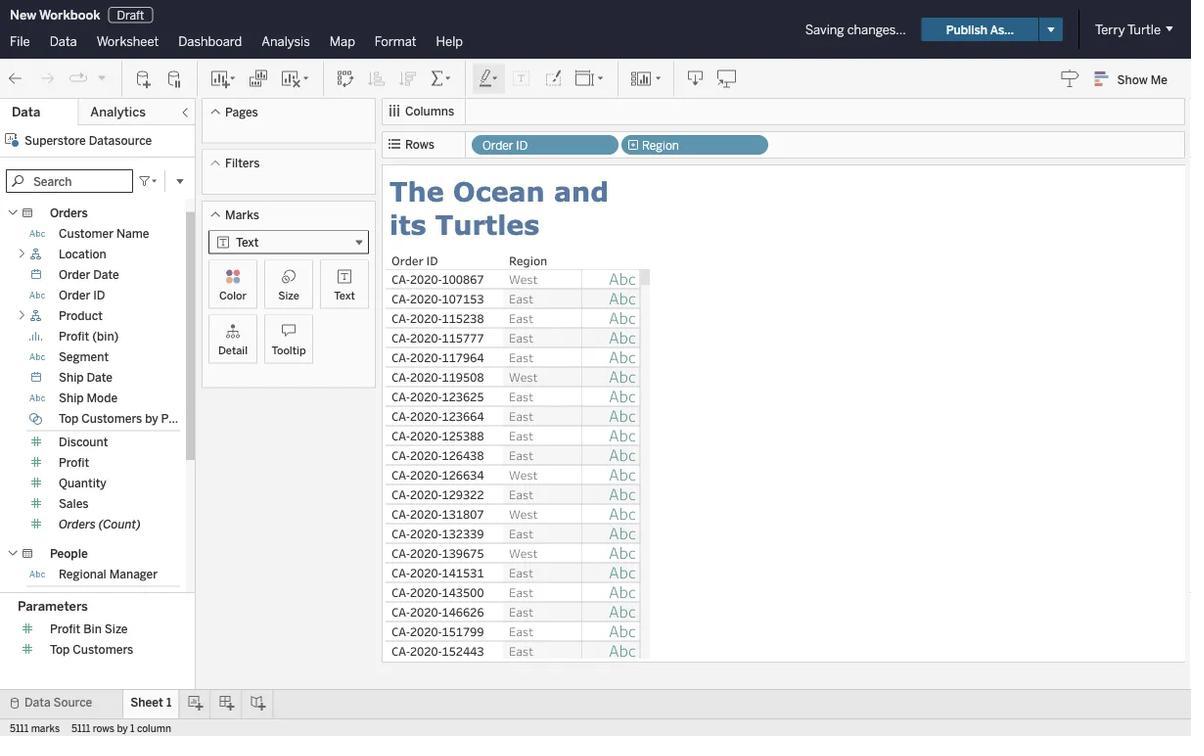 Task type: describe. For each thing, give the bounding box(es) containing it.
5111 marks
[[10, 723, 60, 734]]

name
[[117, 227, 149, 241]]

regional manager
[[59, 568, 158, 582]]

pause auto updates image
[[166, 69, 185, 89]]

location
[[59, 247, 107, 261]]

marks. press enter to open the view data window.. use arrow keys to navigate data visualization elements. image
[[582, 269, 641, 736]]

turtles
[[436, 208, 540, 240]]

data source
[[24, 696, 92, 710]]

the
[[390, 175, 444, 207]]

Search text field
[[6, 169, 133, 193]]

bin
[[83, 622, 102, 637]]

rows
[[405, 138, 435, 152]]

1 vertical spatial 1
[[130, 723, 135, 734]]

(bin)
[[92, 330, 119, 344]]

dashboard
[[179, 33, 242, 49]]

pages
[[225, 105, 258, 119]]

date for ship date
[[87, 371, 113, 385]]

quantity
[[59, 476, 107, 491]]

ship for ship mode
[[59, 391, 84, 405]]

profit bin size
[[50, 622, 128, 637]]

order date
[[59, 268, 119, 282]]

parameters
[[18, 599, 88, 615]]

manager
[[109, 568, 158, 582]]

date for order date
[[93, 268, 119, 282]]

ocean
[[453, 175, 545, 207]]

by for profit
[[145, 412, 158, 426]]

column
[[137, 723, 171, 734]]

undo image
[[6, 69, 25, 89]]

publish as...
[[947, 22, 1015, 36]]

people for people
[[50, 547, 88, 561]]

text
[[334, 289, 355, 302]]

region
[[642, 139, 679, 153]]

show
[[1118, 72, 1148, 86]]

sheet 1
[[130, 696, 172, 710]]

map
[[330, 33, 355, 49]]

fit image
[[575, 69, 606, 89]]

tables
[[18, 183, 56, 198]]

customer
[[59, 227, 114, 241]]

redo image
[[37, 69, 57, 89]]

rows
[[93, 723, 115, 734]]

0 horizontal spatial size
[[105, 622, 128, 637]]

2 vertical spatial order
[[59, 288, 90, 303]]

orders for orders (count)
[[59, 518, 96, 532]]

ship mode
[[59, 391, 118, 405]]

top customers by profit
[[59, 412, 192, 426]]

0 vertical spatial order
[[483, 139, 514, 153]]

saving
[[806, 22, 845, 37]]

2 vertical spatial data
[[24, 696, 51, 710]]

people (count)
[[59, 591, 141, 605]]

color
[[219, 289, 247, 302]]

show labels image
[[512, 69, 532, 89]]

1 vertical spatial order id
[[59, 288, 105, 303]]

0 vertical spatial order id
[[483, 139, 528, 153]]

analysis
[[262, 33, 310, 49]]

datasource
[[89, 133, 152, 147]]

worksheet
[[97, 33, 159, 49]]

customers for top customers
[[73, 643, 134, 657]]

as...
[[991, 22, 1015, 36]]

marks
[[31, 723, 60, 734]]

terry
[[1096, 22, 1126, 37]]

sort descending image
[[399, 69, 418, 89]]

ship for ship date
[[59, 371, 84, 385]]

duplicate image
[[249, 69, 268, 89]]

publish
[[947, 22, 988, 36]]

format
[[375, 33, 417, 49]]

1 horizontal spatial replay animation image
[[96, 72, 108, 83]]

top for top customers
[[50, 643, 70, 657]]

0 horizontal spatial replay animation image
[[69, 69, 88, 88]]

help
[[436, 33, 463, 49]]

5111 for 5111 marks
[[10, 723, 29, 734]]

superstore
[[24, 133, 86, 147]]

tooltip
[[272, 344, 306, 357]]

1 vertical spatial order
[[59, 268, 90, 282]]

new worksheet image
[[210, 69, 237, 89]]



Task type: locate. For each thing, give the bounding box(es) containing it.
size
[[278, 289, 300, 302], [105, 622, 128, 637]]

swap rows and columns image
[[336, 69, 355, 89]]

2 (count) from the top
[[98, 591, 141, 605]]

workbook
[[39, 7, 100, 23]]

1 vertical spatial size
[[105, 622, 128, 637]]

1 vertical spatial people
[[59, 591, 96, 605]]

id down 'order date'
[[93, 288, 105, 303]]

sheet
[[130, 696, 163, 710]]

1 horizontal spatial 5111
[[72, 723, 90, 734]]

people
[[50, 547, 88, 561], [59, 591, 96, 605]]

5111
[[10, 723, 29, 734], [72, 723, 90, 734]]

0 vertical spatial by
[[145, 412, 158, 426]]

draft
[[117, 8, 144, 22]]

1 horizontal spatial order id
[[483, 139, 528, 153]]

1 vertical spatial ship
[[59, 391, 84, 405]]

profit for profit
[[59, 456, 89, 470]]

0 horizontal spatial 5111
[[10, 723, 29, 734]]

detail
[[218, 344, 248, 357]]

customer name
[[59, 227, 149, 241]]

1 horizontal spatial size
[[278, 289, 300, 302]]

top up discount
[[59, 412, 79, 426]]

1 vertical spatial customers
[[73, 643, 134, 657]]

order up ocean
[[483, 139, 514, 153]]

0 horizontal spatial by
[[117, 723, 128, 734]]

top down profit bin size
[[50, 643, 70, 657]]

1
[[166, 696, 172, 710], [130, 723, 135, 734]]

profit for profit (bin)
[[59, 330, 89, 344]]

1 horizontal spatial id
[[516, 139, 528, 153]]

the ocean and its turtles
[[390, 175, 618, 240]]

profit
[[59, 330, 89, 344], [161, 412, 192, 426], [59, 456, 89, 470], [50, 622, 81, 637]]

0 vertical spatial customers
[[81, 412, 142, 426]]

totals image
[[430, 69, 453, 89]]

format workbook image
[[544, 69, 563, 89]]

file
[[10, 33, 30, 49]]

1 right sheet
[[166, 696, 172, 710]]

new
[[10, 7, 36, 23]]

5111 for 5111 rows by 1 column
[[72, 723, 90, 734]]

by for 1
[[117, 723, 128, 734]]

1 horizontal spatial by
[[145, 412, 158, 426]]

orders for orders
[[50, 206, 88, 220]]

ship down ship date
[[59, 391, 84, 405]]

changes...
[[848, 22, 907, 37]]

product
[[59, 309, 103, 323]]

2 ship from the top
[[59, 391, 84, 405]]

and
[[554, 175, 609, 207]]

0 vertical spatial size
[[278, 289, 300, 302]]

me
[[1151, 72, 1168, 86]]

saving changes...
[[806, 22, 907, 37]]

filters
[[225, 156, 260, 170]]

customers down the mode
[[81, 412, 142, 426]]

date
[[93, 268, 119, 282], [87, 371, 113, 385]]

1 vertical spatial orders
[[59, 518, 96, 532]]

people for people (count)
[[59, 591, 96, 605]]

0 vertical spatial ship
[[59, 371, 84, 385]]

marks
[[225, 208, 259, 222]]

sales
[[59, 497, 89, 511]]

order
[[483, 139, 514, 153], [59, 268, 90, 282], [59, 288, 90, 303]]

0 vertical spatial data
[[50, 33, 77, 49]]

1 vertical spatial date
[[87, 371, 113, 385]]

analytics
[[90, 104, 146, 120]]

(count)
[[99, 518, 141, 532], [98, 591, 141, 605]]

new workbook
[[10, 7, 100, 23]]

5111 rows by 1 column
[[72, 723, 171, 734]]

1 vertical spatial (count)
[[98, 591, 141, 605]]

data guide image
[[1061, 69, 1081, 88]]

2 5111 from the left
[[72, 723, 90, 734]]

new data source image
[[134, 69, 154, 89]]

sort ascending image
[[367, 69, 387, 89]]

terry turtle
[[1096, 22, 1161, 37]]

(count) for people (count)
[[98, 591, 141, 605]]

5111 left marks
[[10, 723, 29, 734]]

clear sheet image
[[280, 69, 311, 89]]

0 vertical spatial id
[[516, 139, 528, 153]]

1 (count) from the top
[[99, 518, 141, 532]]

top for top customers by profit
[[59, 412, 79, 426]]

0 vertical spatial top
[[59, 412, 79, 426]]

(count) for orders (count)
[[99, 518, 141, 532]]

show me button
[[1087, 64, 1186, 94]]

ship down segment
[[59, 371, 84, 385]]

order id up ocean
[[483, 139, 528, 153]]

customers down bin
[[73, 643, 134, 657]]

1 vertical spatial top
[[50, 643, 70, 657]]

id
[[516, 139, 528, 153], [93, 288, 105, 303]]

replay animation image right redo icon
[[69, 69, 88, 88]]

turtle
[[1128, 22, 1161, 37]]

regional
[[59, 568, 106, 582]]

0 vertical spatial orders
[[50, 206, 88, 220]]

date down location
[[93, 268, 119, 282]]

by
[[145, 412, 158, 426], [117, 723, 128, 734]]

replay animation image up analytics
[[96, 72, 108, 83]]

customers for top customers by profit
[[81, 412, 142, 426]]

data down undo image
[[12, 104, 40, 120]]

ship date
[[59, 371, 113, 385]]

orders down sales
[[59, 518, 96, 532]]

mode
[[87, 391, 118, 405]]

1 vertical spatial id
[[93, 288, 105, 303]]

1 5111 from the left
[[10, 723, 29, 734]]

(count) down regional manager
[[98, 591, 141, 605]]

0 vertical spatial (count)
[[99, 518, 141, 532]]

0 vertical spatial date
[[93, 268, 119, 282]]

0 horizontal spatial 1
[[130, 723, 135, 734]]

top
[[59, 412, 79, 426], [50, 643, 70, 657]]

segment
[[59, 350, 109, 364]]

data down workbook
[[50, 33, 77, 49]]

profit (bin)
[[59, 330, 119, 344]]

order down location
[[59, 268, 90, 282]]

1 vertical spatial data
[[12, 104, 40, 120]]

1 left column
[[130, 723, 135, 734]]

people down regional
[[59, 591, 96, 605]]

0 horizontal spatial order id
[[59, 288, 105, 303]]

1 ship from the top
[[59, 371, 84, 385]]

columns
[[405, 104, 455, 118]]

show/hide cards image
[[631, 69, 662, 89]]

its
[[390, 208, 427, 240]]

0 horizontal spatial id
[[93, 288, 105, 303]]

data up 5111 marks
[[24, 696, 51, 710]]

1 vertical spatial by
[[117, 723, 128, 734]]

collapse image
[[179, 107, 191, 118]]

orders
[[50, 206, 88, 220], [59, 518, 96, 532]]

highlight image
[[478, 69, 500, 89]]

order up product
[[59, 288, 90, 303]]

discount
[[59, 435, 108, 450]]

id up ocean
[[516, 139, 528, 153]]

people up regional
[[50, 547, 88, 561]]

date up the mode
[[87, 371, 113, 385]]

source
[[53, 696, 92, 710]]

replay animation image
[[69, 69, 88, 88], [96, 72, 108, 83]]

top customers
[[50, 643, 134, 657]]

superstore datasource
[[24, 133, 152, 147]]

ship
[[59, 371, 84, 385], [59, 391, 84, 405]]

1 horizontal spatial 1
[[166, 696, 172, 710]]

order id
[[483, 139, 528, 153], [59, 288, 105, 303]]

publish your workbook to edit in tableau desktop image
[[718, 69, 737, 89]]

show me
[[1118, 72, 1168, 86]]

size right bin
[[105, 622, 128, 637]]

order id up product
[[59, 288, 105, 303]]

data
[[50, 33, 77, 49], [12, 104, 40, 120], [24, 696, 51, 710]]

0 vertical spatial people
[[50, 547, 88, 561]]

(count) up regional manager
[[99, 518, 141, 532]]

profit for profit bin size
[[50, 622, 81, 637]]

size up tooltip
[[278, 289, 300, 302]]

0 vertical spatial 1
[[166, 696, 172, 710]]

customers
[[81, 412, 142, 426], [73, 643, 134, 657]]

orders up the customer
[[50, 206, 88, 220]]

download image
[[687, 69, 706, 89]]

5111 left rows
[[72, 723, 90, 734]]

publish as... button
[[922, 18, 1039, 41]]

orders (count)
[[59, 518, 141, 532]]



Task type: vqa. For each thing, say whether or not it's contained in the screenshot.
3rd / from the right
no



